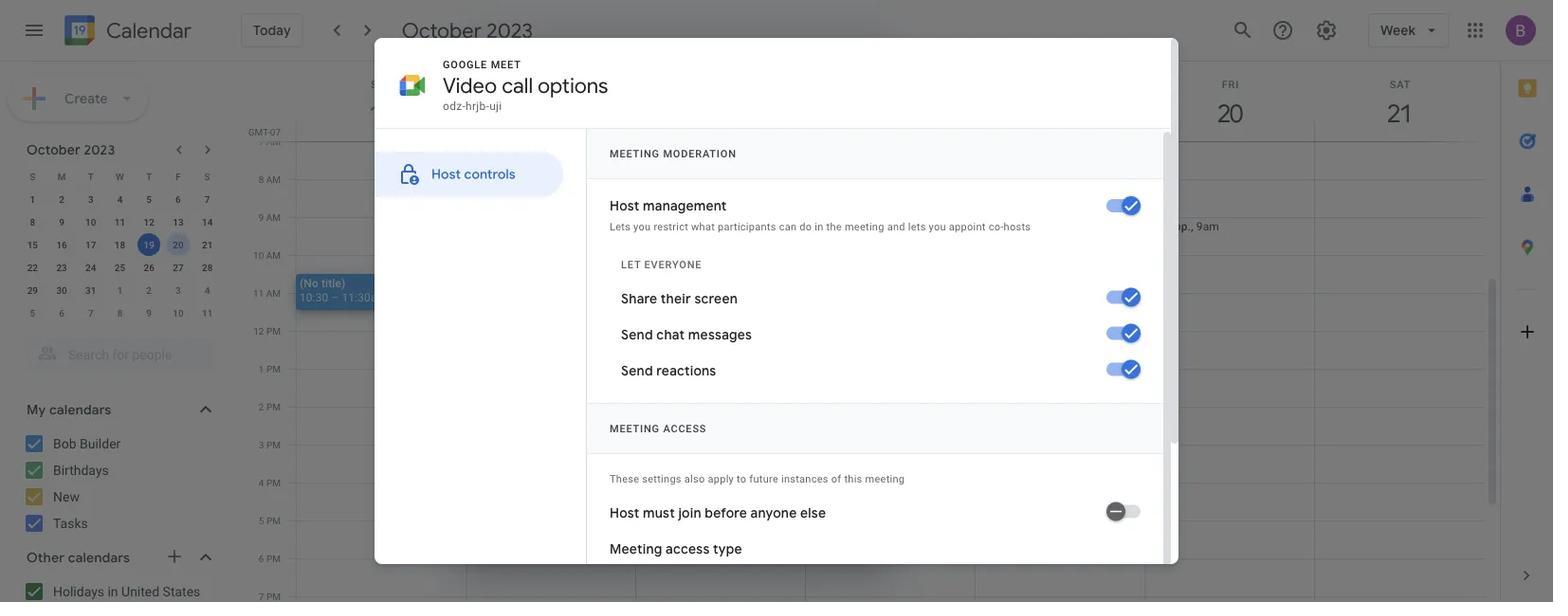 Task type: locate. For each thing, give the bounding box(es) containing it.
am
[[266, 136, 281, 147], [266, 174, 281, 185], [266, 212, 281, 223], [266, 250, 281, 261], [266, 287, 281, 299]]

0 horizontal spatial 2
[[59, 194, 64, 205]]

20 cell
[[164, 233, 193, 256]]

5 up '12' element
[[146, 194, 152, 205]]

1 vertical spatial 2
[[146, 285, 152, 296]]

am left (no
[[266, 287, 281, 299]]

2 horizontal spatial 5
[[259, 515, 264, 527]]

title)
[[322, 277, 346, 290]]

9 for november 9 element
[[146, 307, 152, 319]]

0 vertical spatial 8
[[259, 174, 264, 185]]

4 column header from the left
[[805, 62, 976, 141]]

8 down november 1 "element"
[[117, 307, 123, 319]]

14
[[202, 216, 213, 228]]

m
[[58, 171, 66, 182]]

8 up 15 element
[[30, 216, 35, 228]]

0 vertical spatial october 2023
[[402, 17, 533, 44]]

1 horizontal spatial 4
[[205, 285, 210, 296]]

calendar element
[[61, 11, 192, 53]]

1 horizontal spatial 2023
[[487, 17, 533, 44]]

0 horizontal spatial 4
[[117, 194, 123, 205]]

4
[[117, 194, 123, 205], [205, 285, 210, 296], [259, 477, 264, 489]]

uji
[[665, 358, 677, 371]]

1 vertical spatial 3
[[176, 285, 181, 296]]

7 down 31 element
[[88, 307, 94, 319]]

–
[[332, 291, 339, 304]]

0 horizontal spatial tab list
[[478, 137, 865, 172]]

4 up 11 element
[[117, 194, 123, 205]]

1 vertical spatial 6
[[59, 307, 64, 319]]

0 vertical spatial 6
[[176, 194, 181, 205]]

1 horizontal spatial 12
[[254, 325, 264, 337]]

row containing 1
[[18, 188, 222, 211]]

7 row from the top
[[18, 302, 222, 324]]

16
[[56, 239, 67, 250]]

22
[[27, 262, 38, 273]]

s
[[30, 171, 35, 182], [205, 171, 210, 182]]

8 inside 'element'
[[117, 307, 123, 319]]

19, today element
[[138, 233, 161, 256]]

to
[[544, 374, 554, 387]]

28 element
[[196, 256, 219, 279]]

7
[[259, 136, 264, 147], [205, 194, 210, 205], [88, 307, 94, 319]]

6 row from the top
[[18, 279, 222, 302]]

row containing s
[[18, 165, 222, 188]]

None search field
[[0, 330, 235, 372]]

11 inside "element"
[[202, 307, 213, 319]]

3 down 27 element
[[176, 285, 181, 296]]

12
[[144, 216, 155, 228], [254, 325, 264, 337]]

20
[[173, 239, 184, 250]]

2 down m
[[59, 194, 64, 205]]

guest
[[579, 374, 607, 387]]

1 vertical spatial 10
[[253, 250, 264, 261]]

,
[[1192, 220, 1194, 233]]

am up 8 am
[[266, 136, 281, 147]]

0 horizontal spatial 5
[[30, 307, 35, 319]]

10 up 11 am
[[253, 250, 264, 261]]

pm
[[267, 325, 281, 337], [267, 363, 281, 375], [267, 401, 281, 413], [267, 439, 281, 451], [267, 477, 281, 489], [267, 515, 281, 527], [267, 553, 281, 564]]

12 for 12
[[144, 216, 155, 228]]

3 for 3 pm
[[259, 439, 264, 451]]

1 inside grid
[[259, 363, 264, 375]]

5 am from the top
[[266, 287, 281, 299]]

8 up 9 am
[[259, 174, 264, 185]]

4 pm from the top
[[267, 439, 281, 451]]

12 down 11 am
[[254, 325, 264, 337]]

calendars for my calendars
[[49, 402, 111, 418]]

pm up the 2 pm
[[267, 363, 281, 375]]

0 horizontal spatial 12
[[144, 216, 155, 228]]

2 s from the left
[[205, 171, 210, 182]]

11
[[115, 216, 125, 228], [253, 287, 264, 299], [202, 307, 213, 319]]

11 for november 11 "element"
[[202, 307, 213, 319]]

pm for 4 pm
[[267, 477, 281, 489]]

pm down 4 pm
[[267, 515, 281, 527]]

0 vertical spatial calendars
[[49, 402, 111, 418]]

1 vertical spatial 7
[[205, 194, 210, 205]]

31
[[85, 285, 96, 296]]

1 horizontal spatial 8
[[117, 307, 123, 319]]

10 element
[[79, 211, 102, 233]]

0 vertical spatial 7
[[259, 136, 264, 147]]

27 element
[[167, 256, 190, 279]]

14 element
[[196, 211, 219, 233]]

pm for 2 pm
[[267, 401, 281, 413]]

9 down november 2 element
[[146, 307, 152, 319]]

s left m
[[30, 171, 35, 182]]

19 cell
[[135, 233, 164, 256]]

17
[[85, 239, 96, 250]]

pm down 5 pm on the left bottom of the page
[[267, 553, 281, 564]]

5 for 5 pm
[[259, 515, 264, 527]]

7 for november 7 element
[[88, 307, 94, 319]]

4 down 3 pm
[[259, 477, 264, 489]]

30 element
[[50, 279, 73, 302]]

6 down 30 element
[[59, 307, 64, 319]]

3 am from the top
[[266, 212, 281, 223]]

0 horizontal spatial october
[[27, 141, 81, 158]]

0 vertical spatial 12
[[144, 216, 155, 228]]

11 down 10 am at the left
[[253, 287, 264, 299]]

pm down 3 pm
[[267, 477, 281, 489]]

row
[[18, 165, 222, 188], [18, 188, 222, 211], [18, 211, 222, 233], [18, 233, 222, 256], [18, 256, 222, 279], [18, 279, 222, 302], [18, 302, 222, 324]]

1 vertical spatial 5
[[30, 307, 35, 319]]

2 up 3 pm
[[259, 401, 264, 413]]

1 vertical spatial calendars
[[68, 550, 130, 566]]

0 vertical spatial 2
[[59, 194, 64, 205]]

2 am from the top
[[266, 174, 281, 185]]

2 horizontal spatial 6
[[259, 553, 264, 564]]

2 horizontal spatial 9
[[259, 212, 264, 223]]

2 row from the top
[[18, 188, 222, 211]]

row containing 15
[[18, 233, 222, 256]]

pm up 1 pm
[[267, 325, 281, 337]]

f
[[176, 171, 181, 182]]

7 pm from the top
[[267, 553, 281, 564]]

pm up 3 pm
[[267, 401, 281, 413]]

1 vertical spatial october 2023
[[27, 141, 115, 158]]

row group containing 1
[[18, 188, 222, 324]]

2 horizontal spatial 10
[[253, 250, 264, 261]]

0 vertical spatial 4
[[117, 194, 123, 205]]

task
[[594, 146, 622, 163]]

1 horizontal spatial 2
[[146, 285, 152, 296]]

1 horizontal spatial 9
[[146, 307, 152, 319]]

9
[[259, 212, 264, 223], [59, 216, 64, 228], [146, 307, 152, 319]]

1 vertical spatial 1
[[117, 285, 123, 296]]

5 row from the top
[[18, 256, 222, 279]]

1 vertical spatial 2023
[[84, 141, 115, 158]]

0 horizontal spatial s
[[30, 171, 35, 182]]

t left f
[[146, 171, 152, 182]]

1 horizontal spatial 7
[[205, 194, 210, 205]]

2 horizontal spatial 11
[[253, 287, 264, 299]]

8 for november 8 'element'
[[117, 307, 123, 319]]

november 4 element
[[196, 279, 219, 302]]

9 for 9 am
[[259, 212, 264, 223]]

1
[[30, 194, 35, 205], [117, 285, 123, 296], [259, 363, 264, 375]]

1 horizontal spatial t
[[146, 171, 152, 182]]

row containing 5
[[18, 302, 222, 324]]

1 horizontal spatial october
[[402, 17, 482, 44]]

0 vertical spatial 5
[[146, 194, 152, 205]]

1 horizontal spatial s
[[205, 171, 210, 182]]

2 horizontal spatial 1
[[259, 363, 264, 375]]

19
[[144, 239, 155, 250]]

2 vertical spatial 2
[[259, 401, 264, 413]]

pm up 4 pm
[[267, 439, 281, 451]]

11 up 18
[[115, 216, 125, 228]]

31 element
[[79, 279, 102, 302]]

2 for 2 pm
[[259, 401, 264, 413]]

6 column header from the left
[[1145, 62, 1316, 141]]

0 horizontal spatial 1
[[30, 194, 35, 205]]

10 down november 3 element at left
[[173, 307, 184, 319]]

other calendars button
[[4, 543, 235, 573]]

7 up 14 element
[[205, 194, 210, 205]]

2 horizontal spatial 4
[[259, 477, 264, 489]]

0 horizontal spatial october 2023
[[27, 141, 115, 158]]

07
[[270, 126, 281, 138]]

1 horizontal spatial 5
[[146, 194, 152, 205]]

t
[[88, 171, 94, 182], [146, 171, 152, 182]]

0 horizontal spatial t
[[88, 171, 94, 182]]

event button
[[527, 137, 578, 172]]

5 down 4 pm
[[259, 515, 264, 527]]

3 row from the top
[[18, 211, 222, 233]]

row group
[[18, 188, 222, 324]]

15
[[27, 239, 38, 250]]

6 down 5 pm on the left bottom of the page
[[259, 553, 264, 564]]

november 3 element
[[167, 279, 190, 302]]

calendars up in
[[68, 550, 130, 566]]

6 up 13 element on the top left
[[176, 194, 181, 205]]

2 pm
[[259, 401, 281, 413]]

2 horizontal spatial 7
[[259, 136, 264, 147]]

pm for 3 pm
[[267, 439, 281, 451]]

4 row from the top
[[18, 233, 222, 256]]

w
[[116, 171, 124, 182]]

0 horizontal spatial 10
[[85, 216, 96, 228]]

9 up 16 element
[[59, 216, 64, 228]]

2 vertical spatial 11
[[202, 307, 213, 319]]

2 vertical spatial 4
[[259, 477, 264, 489]]

row containing 22
[[18, 256, 222, 279]]

4 pm
[[259, 477, 281, 489]]

10 for 10 am
[[253, 250, 264, 261]]

10:30
[[300, 291, 329, 304]]

meet.google.com/odz-
[[527, 358, 643, 371]]

my calendars
[[27, 402, 111, 418]]

5 pm
[[259, 515, 281, 527]]

2 pm from the top
[[267, 363, 281, 375]]

27
[[173, 262, 184, 273]]

11 for 11 am
[[253, 287, 264, 299]]

5 inside grid
[[259, 515, 264, 527]]

10 for 10 element
[[85, 216, 96, 228]]

11 down november 4 element
[[202, 307, 213, 319]]

3 up 10 element
[[88, 194, 94, 205]]

am down 8 am
[[266, 212, 281, 223]]

5
[[146, 194, 152, 205], [30, 307, 35, 319], [259, 515, 264, 527]]

0 horizontal spatial 7
[[88, 307, 94, 319]]

26 element
[[138, 256, 161, 279]]

a
[[558, 245, 565, 261]]

10 up "17"
[[85, 216, 96, 228]]

6 pm from the top
[[267, 515, 281, 527]]

13 element
[[167, 211, 190, 233]]

11:30am
[[342, 291, 387, 304]]

23 element
[[50, 256, 73, 279]]

0 horizontal spatial 11
[[115, 216, 125, 228]]

17 element
[[79, 233, 102, 256]]

2 vertical spatial 10
[[173, 307, 184, 319]]

4 am from the top
[[266, 250, 281, 261]]

5 down 29 element
[[30, 307, 35, 319]]

2 down 26 element
[[146, 285, 152, 296]]

0 vertical spatial 11
[[115, 216, 125, 228]]

12 element
[[138, 211, 161, 233]]

3 pm
[[259, 439, 281, 451]]

4 up november 11 "element"
[[205, 285, 210, 296]]

4 for 4 pm
[[259, 477, 264, 489]]

0 vertical spatial 10
[[85, 216, 96, 228]]

connections
[[610, 374, 672, 387]]

1 up 15 element
[[30, 194, 35, 205]]

8 am
[[259, 174, 281, 185]]

2 vertical spatial 6
[[259, 553, 264, 564]]

1 horizontal spatial 3
[[176, 285, 181, 296]]

1 horizontal spatial october 2023
[[402, 17, 533, 44]]

2 horizontal spatial 3
[[259, 439, 264, 451]]

grid containing app.
[[243, 62, 1501, 602]]

0 horizontal spatial 9
[[59, 216, 64, 228]]

1 vertical spatial 11
[[253, 287, 264, 299]]

join with google meet
[[543, 324, 682, 341]]

1 for november 1 "element"
[[117, 285, 123, 296]]

1 horizontal spatial 1
[[117, 285, 123, 296]]

2 vertical spatial 8
[[117, 307, 123, 319]]

calendars up bob builder
[[49, 402, 111, 418]]

5 pm from the top
[[267, 477, 281, 489]]

2 horizontal spatial 2
[[259, 401, 264, 413]]

9 up 10 am at the left
[[259, 212, 264, 223]]

october 2023
[[402, 17, 533, 44], [27, 141, 115, 158]]

1 horizontal spatial 6
[[176, 194, 181, 205]]

3 pm from the top
[[267, 401, 281, 413]]

in
[[108, 584, 118, 600]]

2 t from the left
[[146, 171, 152, 182]]

appointment schedule
[[645, 146, 790, 163]]

t left w
[[88, 171, 94, 182]]

0 horizontal spatial 2023
[[84, 141, 115, 158]]

holidays in united states
[[53, 584, 200, 600]]

am up 9 am
[[266, 174, 281, 185]]

1 am from the top
[[266, 136, 281, 147]]

29
[[27, 285, 38, 296]]

november 1 element
[[109, 279, 131, 302]]

12 inside grid
[[254, 325, 264, 337]]

november 8 element
[[109, 302, 131, 324]]

2 horizontal spatial 8
[[259, 174, 264, 185]]

bob
[[53, 436, 76, 452]]

0 vertical spatial 3
[[88, 194, 94, 205]]

2 vertical spatial 1
[[259, 363, 264, 375]]

find a time button
[[520, 236, 605, 270]]

1 down 12 pm
[[259, 363, 264, 375]]

3
[[88, 194, 94, 205], [176, 285, 181, 296], [259, 439, 264, 451]]

2 vertical spatial 3
[[259, 439, 264, 451]]

2 vertical spatial 7
[[88, 307, 94, 319]]

grid
[[243, 62, 1501, 602]]

join
[[543, 324, 569, 341]]

1 horizontal spatial 10
[[173, 307, 184, 319]]

1 t from the left
[[88, 171, 94, 182]]

1 vertical spatial 8
[[30, 216, 35, 228]]

10
[[85, 216, 96, 228], [253, 250, 264, 261], [173, 307, 184, 319]]

appointment
[[645, 146, 729, 163]]

with
[[572, 324, 599, 341]]

2023
[[487, 17, 533, 44], [84, 141, 115, 158]]

0 horizontal spatial 6
[[59, 307, 64, 319]]

7 left 07
[[259, 136, 264, 147]]

12 inside row
[[144, 216, 155, 228]]

november 5 element
[[21, 302, 44, 324]]

10 inside grid
[[253, 250, 264, 261]]

am down 9 am
[[266, 250, 281, 261]]

2 vertical spatial 5
[[259, 515, 264, 527]]

s right f
[[205, 171, 210, 182]]

12 up 19
[[144, 216, 155, 228]]

0 vertical spatial october
[[402, 17, 482, 44]]

9 inside grid
[[259, 212, 264, 223]]

up
[[527, 374, 541, 387]]

november 9 element
[[138, 302, 161, 324]]

tab list
[[1502, 62, 1554, 549], [478, 137, 865, 172]]

1 vertical spatial 4
[[205, 285, 210, 296]]

8 for 8 am
[[259, 174, 264, 185]]

1 pm from the top
[[267, 325, 281, 337]]

1 horizontal spatial 11
[[202, 307, 213, 319]]

1 row from the top
[[18, 165, 222, 188]]

column header
[[296, 62, 467, 141], [466, 62, 637, 141], [636, 62, 806, 141], [805, 62, 976, 141], [975, 62, 1146, 141], [1145, 62, 1316, 141], [1315, 62, 1486, 141]]

2
[[59, 194, 64, 205], [146, 285, 152, 296], [259, 401, 264, 413]]

october
[[402, 17, 482, 44], [27, 141, 81, 158]]

bob builder
[[53, 436, 121, 452]]

11 element
[[109, 211, 131, 233]]

1 down 25 element
[[117, 285, 123, 296]]

3 up 4 pm
[[259, 439, 264, 451]]

1 inside "element"
[[117, 285, 123, 296]]

1 vertical spatial 12
[[254, 325, 264, 337]]

7 inside grid
[[259, 136, 264, 147]]

11 for 11 element
[[115, 216, 125, 228]]

4 inside november 4 element
[[205, 285, 210, 296]]



Task type: vqa. For each thing, say whether or not it's contained in the screenshot.
left 9
yes



Task type: describe. For each thing, give the bounding box(es) containing it.
row containing 29
[[18, 279, 222, 302]]

24 element
[[79, 256, 102, 279]]

6 pm
[[259, 553, 281, 564]]

app.
[[1168, 220, 1192, 233]]

task button
[[586, 137, 629, 172]]

0 vertical spatial 1
[[30, 194, 35, 205]]

20 element
[[167, 233, 190, 256]]

10 for november 10 element
[[173, 307, 184, 319]]

find
[[527, 245, 554, 261]]

united
[[121, 584, 160, 600]]

6 for 6 pm
[[259, 553, 264, 564]]

(no title) 10:30 – 11:30am
[[300, 277, 387, 304]]

holidays
[[53, 584, 104, 600]]

new
[[53, 489, 80, 505]]

meet
[[650, 324, 682, 341]]

21
[[202, 239, 213, 250]]

my calendars list
[[4, 429, 235, 539]]

5 for november 5 element
[[30, 307, 35, 319]]

1 horizontal spatial tab list
[[1502, 62, 1554, 549]]

5 column header from the left
[[975, 62, 1146, 141]]

9am
[[1197, 220, 1220, 233]]

16 element
[[50, 233, 73, 256]]

am for 8 am
[[266, 174, 281, 185]]

18 element
[[109, 233, 131, 256]]

pm for 6 pm
[[267, 553, 281, 564]]

appointment schedule button
[[637, 137, 835, 172]]

my
[[27, 402, 46, 418]]

1 vertical spatial october
[[27, 141, 81, 158]]

am for 10 am
[[266, 250, 281, 261]]

november 7 element
[[79, 302, 102, 324]]

join with google meet link
[[527, 316, 697, 350]]

calendar
[[106, 18, 192, 44]]

calendar heading
[[102, 18, 192, 44]]

4 for november 4 element
[[205, 285, 210, 296]]

october 2023 grid
[[18, 165, 222, 324]]

calendars for other calendars
[[68, 550, 130, 566]]

Add title text field
[[527, 91, 865, 119]]

gmt-07
[[248, 126, 281, 138]]

am for 9 am
[[266, 212, 281, 223]]

30
[[56, 285, 67, 296]]

12 pm
[[254, 325, 281, 337]]

1 s from the left
[[30, 171, 35, 182]]

find a time
[[527, 245, 597, 261]]

builder
[[80, 436, 121, 452]]

0 horizontal spatial 8
[[30, 216, 35, 228]]

row containing 8
[[18, 211, 222, 233]]

meet.google.com/odz-hrjb-uji up to 100 guest connections
[[527, 358, 677, 387]]

november 10 element
[[167, 302, 190, 324]]

24
[[85, 262, 96, 273]]

18
[[115, 239, 125, 250]]

today
[[253, 22, 291, 39]]

25 element
[[109, 256, 131, 279]]

15 element
[[21, 233, 44, 256]]

pm for 12 pm
[[267, 325, 281, 337]]

other
[[27, 550, 65, 566]]

21 element
[[196, 233, 219, 256]]

november 2 element
[[138, 279, 161, 302]]

9 am
[[259, 212, 281, 223]]

6 for november 6 element
[[59, 307, 64, 319]]

time
[[568, 245, 597, 261]]

states
[[163, 584, 200, 600]]

3 column header from the left
[[636, 62, 806, 141]]

event
[[535, 146, 571, 163]]

app. , 9am
[[1168, 220, 1220, 233]]

tab list containing event
[[478, 137, 865, 172]]

(no
[[300, 277, 319, 290]]

am for 11 am
[[266, 287, 281, 299]]

pm for 1 pm
[[267, 363, 281, 375]]

25
[[115, 262, 125, 273]]

1 for 1 pm
[[259, 363, 264, 375]]

google
[[602, 324, 647, 341]]

100
[[557, 374, 576, 387]]

birthdays
[[53, 462, 109, 478]]

1 pm
[[259, 363, 281, 375]]

tasks
[[53, 516, 88, 531]]

29 element
[[21, 279, 44, 302]]

11 am
[[253, 287, 281, 299]]

23
[[56, 262, 67, 273]]

today button
[[241, 13, 303, 47]]

am for 7 am
[[266, 136, 281, 147]]

2 column header from the left
[[466, 62, 637, 141]]

other calendars
[[27, 550, 130, 566]]

0 vertical spatial 2023
[[487, 17, 533, 44]]

10 am
[[253, 250, 281, 261]]

3 for november 3 element at left
[[176, 285, 181, 296]]

12 for 12 pm
[[254, 325, 264, 337]]

7 for 7 am
[[259, 136, 264, 147]]

november 6 element
[[50, 302, 73, 324]]

1 column header from the left
[[296, 62, 467, 141]]

7 am
[[259, 136, 281, 147]]

schedule
[[732, 146, 790, 163]]

hrjb-
[[643, 358, 665, 371]]

7 column header from the left
[[1315, 62, 1486, 141]]

gmt-
[[248, 126, 270, 138]]

pm for 5 pm
[[267, 515, 281, 527]]

22 element
[[21, 256, 44, 279]]

2 for november 2 element
[[146, 285, 152, 296]]

0 horizontal spatial 3
[[88, 194, 94, 205]]

november 11 element
[[196, 302, 219, 324]]

my calendars button
[[4, 395, 235, 425]]

main drawer image
[[23, 19, 46, 42]]

26
[[144, 262, 155, 273]]

28
[[202, 262, 213, 273]]

13
[[173, 216, 184, 228]]



